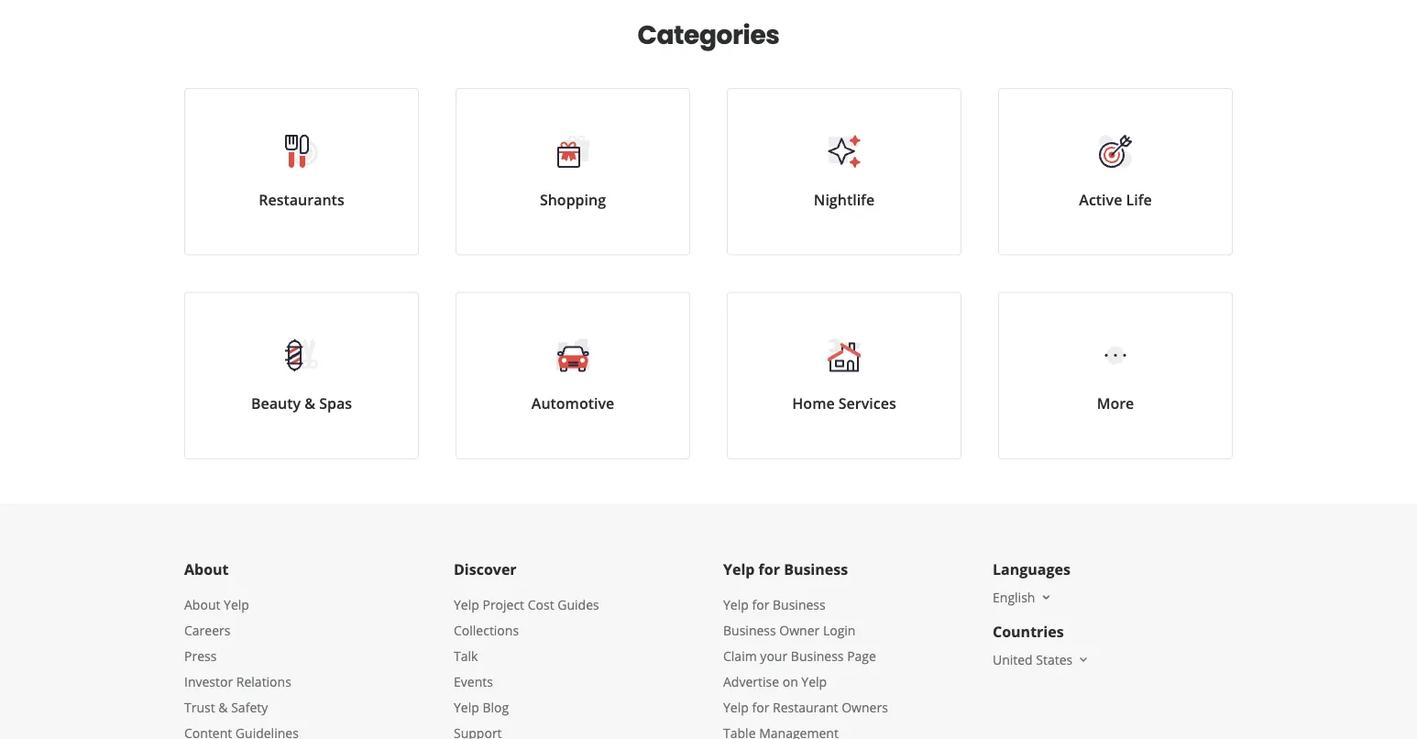 Task type: describe. For each thing, give the bounding box(es) containing it.
countries
[[993, 622, 1064, 642]]

events link
[[454, 673, 493, 690]]

talk link
[[454, 647, 478, 665]]

automotive link
[[456, 292, 691, 460]]

yelp up collections link
[[454, 596, 479, 613]]

yelp for business
[[724, 560, 848, 579]]

active
[[1080, 190, 1123, 209]]

home services
[[793, 394, 897, 413]]

active life
[[1080, 190, 1152, 209]]

english
[[993, 588, 1036, 606]]

category navigation section navigation
[[166, 0, 1252, 504]]

business up claim
[[724, 621, 776, 639]]

events
[[454, 673, 493, 690]]

more
[[1097, 394, 1135, 413]]

states
[[1037, 651, 1073, 668]]

business owner login link
[[724, 621, 856, 639]]

about yelp careers press investor relations trust & safety
[[184, 596, 291, 716]]

active life link
[[999, 88, 1233, 256]]

for for yelp for business business owner login claim your business page advertise on yelp yelp for restaurant owners
[[752, 596, 770, 613]]

yelp up claim
[[724, 596, 749, 613]]

home services link
[[727, 292, 962, 460]]

business up yelp for business link
[[784, 560, 848, 579]]

about for about
[[184, 560, 229, 579]]

trust
[[184, 698, 215, 716]]

about yelp link
[[184, 596, 249, 613]]

about for about yelp careers press investor relations trust & safety
[[184, 596, 220, 613]]

united states
[[993, 651, 1073, 668]]

yelp down events link at the left
[[454, 698, 479, 716]]

page
[[847, 647, 877, 665]]

advertise on yelp link
[[724, 673, 827, 690]]

home
[[793, 394, 835, 413]]

cost
[[528, 596, 554, 613]]

shopping
[[540, 190, 606, 209]]

talk
[[454, 647, 478, 665]]

yelp project cost guides link
[[454, 596, 599, 613]]

guides
[[558, 596, 599, 613]]

& inside category navigation section navigation
[[305, 394, 316, 413]]

english button
[[993, 588, 1054, 606]]

claim your business page link
[[724, 647, 877, 665]]

press link
[[184, 647, 217, 665]]

business down owner
[[791, 647, 844, 665]]

yelp for restaurant owners link
[[724, 698, 888, 716]]



Task type: locate. For each thing, give the bounding box(es) containing it.
blog
[[483, 698, 509, 716]]

united states button
[[993, 651, 1091, 668]]

business up owner
[[773, 596, 826, 613]]

1 vertical spatial about
[[184, 596, 220, 613]]

business
[[784, 560, 848, 579], [773, 596, 826, 613], [724, 621, 776, 639], [791, 647, 844, 665]]

claim
[[724, 647, 757, 665]]

trust & safety link
[[184, 698, 268, 716]]

1 horizontal spatial &
[[305, 394, 316, 413]]

advertise
[[724, 673, 780, 690]]

0 vertical spatial &
[[305, 394, 316, 413]]

about inside about yelp careers press investor relations trust & safety
[[184, 596, 220, 613]]

investor
[[184, 673, 233, 690]]

yelp blog link
[[454, 698, 509, 716]]

united
[[993, 651, 1033, 668]]

16 chevron down v2 image for languages
[[1039, 590, 1054, 605]]

project
[[483, 596, 525, 613]]

16 chevron down v2 image inside the english dropdown button
[[1039, 590, 1054, 605]]

about
[[184, 560, 229, 579], [184, 596, 220, 613]]

yelp up yelp for business link
[[724, 560, 755, 579]]

login
[[823, 621, 856, 639]]

for up 'business owner login' link
[[752, 596, 770, 613]]

1 vertical spatial for
[[752, 596, 770, 613]]

for down the advertise
[[752, 698, 770, 716]]

1 vertical spatial 16 chevron down v2 image
[[1077, 652, 1091, 667]]

yelp down the advertise
[[724, 698, 749, 716]]

nightlife link
[[727, 88, 962, 256]]

more link
[[999, 292, 1233, 460]]

for for yelp for business
[[759, 560, 780, 579]]

discover
[[454, 560, 517, 579]]

categories
[[638, 17, 780, 53]]

careers
[[184, 621, 231, 639]]

services
[[839, 394, 897, 413]]

&
[[305, 394, 316, 413], [219, 698, 228, 716]]

about up about yelp "link"
[[184, 560, 229, 579]]

safety
[[231, 698, 268, 716]]

1 about from the top
[[184, 560, 229, 579]]

16 chevron down v2 image right states
[[1077, 652, 1091, 667]]

collections
[[454, 621, 519, 639]]

yelp
[[724, 560, 755, 579], [224, 596, 249, 613], [454, 596, 479, 613], [724, 596, 749, 613], [802, 673, 827, 690], [454, 698, 479, 716], [724, 698, 749, 716]]

0 horizontal spatial &
[[219, 698, 228, 716]]

restaurants link
[[184, 88, 419, 256]]

2 vertical spatial for
[[752, 698, 770, 716]]

investor relations link
[[184, 673, 291, 690]]

16 chevron down v2 image for countries
[[1077, 652, 1091, 667]]

life
[[1127, 190, 1152, 209]]

yelp project cost guides collections talk events yelp blog
[[454, 596, 599, 716]]

restaurants
[[259, 190, 345, 209]]

0 vertical spatial 16 chevron down v2 image
[[1039, 590, 1054, 605]]

collections link
[[454, 621, 519, 639]]

16 chevron down v2 image down the languages
[[1039, 590, 1054, 605]]

yelp up careers
[[224, 596, 249, 613]]

& inside about yelp careers press investor relations trust & safety
[[219, 698, 228, 716]]

for
[[759, 560, 780, 579], [752, 596, 770, 613], [752, 698, 770, 716]]

& left spas
[[305, 394, 316, 413]]

0 vertical spatial about
[[184, 560, 229, 579]]

languages
[[993, 560, 1071, 579]]

beauty & spas link
[[184, 292, 419, 460]]

owners
[[842, 698, 888, 716]]

on
[[783, 673, 799, 690]]

careers link
[[184, 621, 231, 639]]

nightlife
[[814, 190, 875, 209]]

yelp inside about yelp careers press investor relations trust & safety
[[224, 596, 249, 613]]

2 about from the top
[[184, 596, 220, 613]]

automotive
[[532, 394, 615, 413]]

restaurant
[[773, 698, 839, 716]]

about up careers
[[184, 596, 220, 613]]

0 vertical spatial for
[[759, 560, 780, 579]]

yelp for business business owner login claim your business page advertise on yelp yelp for restaurant owners
[[724, 596, 888, 716]]

& right trust
[[219, 698, 228, 716]]

beauty & spas
[[251, 394, 352, 413]]

owner
[[780, 621, 820, 639]]

1 vertical spatial &
[[219, 698, 228, 716]]

shopping link
[[456, 88, 691, 256]]

beauty
[[251, 394, 301, 413]]

relations
[[236, 673, 291, 690]]

0 horizontal spatial 16 chevron down v2 image
[[1039, 590, 1054, 605]]

press
[[184, 647, 217, 665]]

16 chevron down v2 image inside united states dropdown button
[[1077, 652, 1091, 667]]

yelp for business link
[[724, 596, 826, 613]]

yelp right on
[[802, 673, 827, 690]]

1 horizontal spatial 16 chevron down v2 image
[[1077, 652, 1091, 667]]

for up yelp for business link
[[759, 560, 780, 579]]

your
[[761, 647, 788, 665]]

16 chevron down v2 image
[[1039, 590, 1054, 605], [1077, 652, 1091, 667]]

spas
[[319, 394, 352, 413]]



Task type: vqa. For each thing, say whether or not it's contained in the screenshot.
Menu
no



